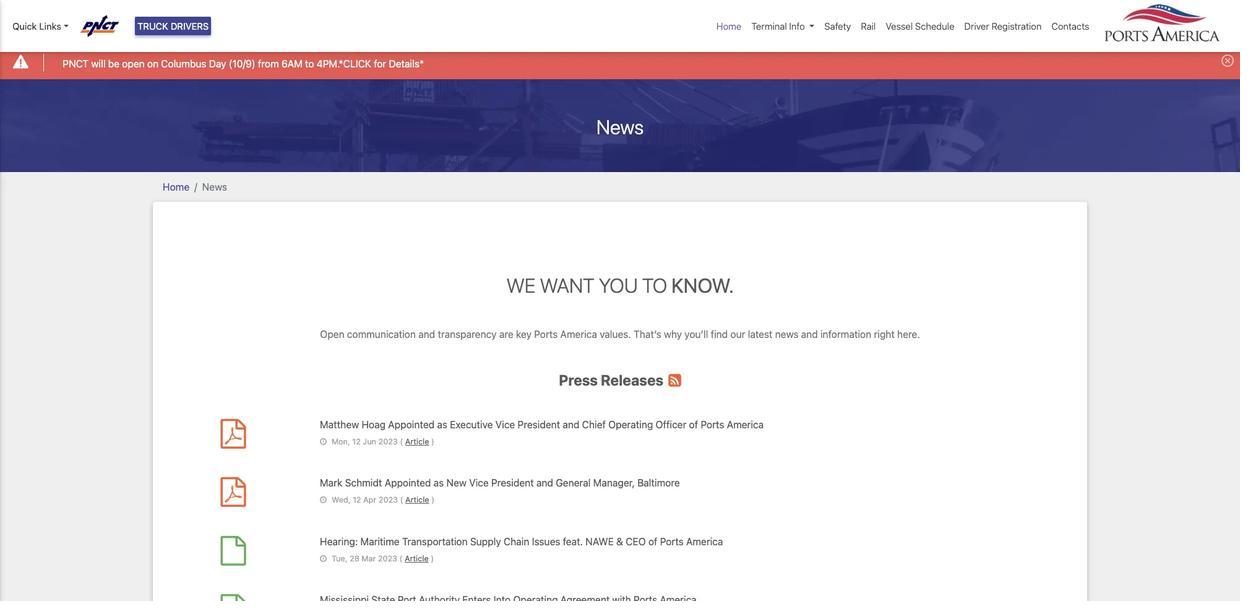 Task type: locate. For each thing, give the bounding box(es) containing it.
1 horizontal spatial home link
[[712, 14, 747, 38]]

ports
[[534, 329, 558, 340], [701, 419, 725, 430], [660, 536, 684, 547]]

0 vertical spatial america
[[561, 329, 597, 340]]

nawe
[[586, 536, 614, 547]]

as
[[437, 419, 448, 430], [434, 478, 444, 489]]

1 vertical spatial news
[[202, 181, 227, 192]]

0 vertical spatial vice
[[496, 419, 515, 430]]

vice for executive
[[496, 419, 515, 430]]

of
[[690, 419, 699, 430], [649, 536, 658, 547]]

vice right new
[[469, 478, 489, 489]]

terminal info link
[[747, 14, 820, 38]]

12
[[353, 437, 361, 446], [353, 496, 361, 505]]

to inside alert
[[305, 58, 314, 69]]

article for schmidt
[[406, 496, 430, 505]]

12 left jun
[[353, 437, 361, 446]]

as for new
[[434, 478, 444, 489]]

as left new
[[434, 478, 444, 489]]

0 horizontal spatial home link
[[163, 181, 190, 192]]

information
[[821, 329, 872, 340]]

you'll
[[685, 329, 709, 340]]

as for executive
[[437, 419, 448, 430]]

( right apr
[[400, 496, 403, 505]]

article for maritime
[[405, 554, 429, 563]]

0 vertical spatial article link
[[405, 437, 429, 446]]

key
[[516, 329, 532, 340]]

president right new
[[492, 478, 534, 489]]

1 vertical spatial 12
[[353, 496, 361, 505]]

article link for hoag
[[405, 437, 429, 446]]

1 vertical spatial home
[[163, 181, 190, 192]]

1 horizontal spatial vice
[[496, 419, 515, 430]]

appointed for schmidt
[[385, 478, 431, 489]]

2 vertical spatial article link
[[405, 554, 429, 563]]

1 horizontal spatial to
[[643, 273, 668, 297]]

clock o image left mon,
[[320, 438, 327, 446]]

0 vertical spatial as
[[437, 419, 448, 430]]

article link
[[405, 437, 429, 446], [406, 496, 430, 505], [405, 554, 429, 563]]

hoag
[[362, 419, 386, 430]]

1 horizontal spatial news
[[597, 115, 644, 138]]

1 vertical spatial to
[[643, 273, 668, 297]]

1 vertical spatial article
[[406, 496, 430, 505]]

article right jun
[[405, 437, 429, 446]]

to right 6am
[[305, 58, 314, 69]]

from
[[258, 58, 279, 69]]

2 vertical spatial )
[[431, 554, 434, 563]]

0 horizontal spatial vice
[[469, 478, 489, 489]]

1 vertical spatial vice
[[469, 478, 489, 489]]

press releases link
[[559, 372, 682, 389]]

12 for hoag
[[353, 437, 361, 446]]

2023 down maritime
[[378, 554, 398, 563]]

0 vertical spatial 2023
[[379, 437, 398, 446]]

2 article from the top
[[406, 496, 430, 505]]

3 article from the top
[[405, 554, 429, 563]]

2023 right apr
[[379, 496, 398, 505]]

1 vertical spatial of
[[649, 536, 658, 547]]

2023 right jun
[[379, 437, 398, 446]]

clock o image for hearing: maritime transportation supply chain issues feat. nawe & ceo of ports america
[[320, 555, 327, 563]]

vessel
[[886, 20, 913, 32]]

0 horizontal spatial america
[[561, 329, 597, 340]]

2 vertical spatial america
[[687, 536, 723, 547]]

) for executive
[[432, 437, 435, 446]]

0 vertical spatial news
[[597, 115, 644, 138]]

pnct
[[63, 58, 89, 69]]

new
[[447, 478, 467, 489]]

2023 for hoag
[[379, 437, 398, 446]]

vice right executive
[[496, 419, 515, 430]]

1 vertical spatial )
[[432, 496, 435, 505]]

details*
[[389, 58, 424, 69]]

maritime
[[361, 536, 400, 547]]

clock o image
[[320, 438, 327, 446], [320, 555, 327, 563]]

1 vertical spatial as
[[434, 478, 444, 489]]

article
[[405, 437, 429, 446], [406, 496, 430, 505], [405, 554, 429, 563]]

open communication and transparency are key ports america values. that's why you'll find our latest news and information right here.
[[320, 329, 921, 340]]

our
[[731, 329, 746, 340]]

to
[[305, 58, 314, 69], [643, 273, 668, 297]]

we
[[507, 273, 536, 297]]

as left executive
[[437, 419, 448, 430]]

to right you
[[643, 273, 668, 297]]

vice
[[496, 419, 515, 430], [469, 478, 489, 489]]

0 vertical spatial home
[[717, 20, 742, 32]]

2023 for maritime
[[378, 554, 398, 563]]

values.
[[600, 329, 631, 340]]

safety
[[825, 20, 852, 32]]

2 vertical spatial ports
[[660, 536, 684, 547]]

1 clock o image from the top
[[320, 438, 327, 446]]

appointed
[[388, 419, 435, 430], [385, 478, 431, 489]]

for
[[374, 58, 386, 69]]

2023
[[379, 437, 398, 446], [379, 496, 398, 505], [378, 554, 398, 563]]

home link
[[712, 14, 747, 38], [163, 181, 190, 192]]

article down transportation
[[405, 554, 429, 563]]

0 vertical spatial appointed
[[388, 419, 435, 430]]

12 for schmidt
[[353, 496, 361, 505]]

schmidt
[[345, 478, 382, 489]]

wed, 12 apr 2023                                                                                                                                                             ( article )
[[332, 496, 435, 505]]

president left chief
[[518, 419, 561, 430]]

2 clock o image from the top
[[320, 555, 327, 563]]

be
[[108, 58, 120, 69]]

appointed up mon, 12 jun 2023                                                                                                                                                             ( article )
[[388, 419, 435, 430]]

will
[[91, 58, 106, 69]]

operating
[[609, 419, 653, 430]]

0 vertical spatial president
[[518, 419, 561, 430]]

president for chief
[[518, 419, 561, 430]]

contacts
[[1052, 20, 1090, 32]]

and
[[419, 329, 435, 340], [802, 329, 818, 340], [563, 419, 580, 430], [537, 478, 554, 489]]

ports right officer
[[701, 419, 725, 430]]

0 vertical spatial (
[[400, 437, 403, 446]]

1 vertical spatial article link
[[406, 496, 430, 505]]

1 vertical spatial america
[[727, 419, 764, 430]]

latest
[[748, 329, 773, 340]]

1 article from the top
[[405, 437, 429, 446]]

2 vertical spatial article
[[405, 554, 429, 563]]

pnct will be open on columbus day (10/9) from 6am to 4pm.*click for details* alert
[[0, 46, 1241, 79]]

0 vertical spatial clock o image
[[320, 438, 327, 446]]

transparency
[[438, 329, 497, 340]]

1 vertical spatial president
[[492, 478, 534, 489]]

) for new
[[432, 496, 435, 505]]

clock o image left tue,
[[320, 555, 327, 563]]

0 vertical spatial 12
[[353, 437, 361, 446]]

1 vertical spatial appointed
[[385, 478, 431, 489]]

2023 for schmidt
[[379, 496, 398, 505]]

and left chief
[[563, 419, 580, 430]]

1 vertical spatial (
[[400, 496, 403, 505]]

) for chain
[[431, 554, 434, 563]]

3 article link from the top
[[405, 554, 429, 563]]

right
[[875, 329, 895, 340]]

1 vertical spatial ports
[[701, 419, 725, 430]]

chain
[[504, 536, 530, 547]]

want
[[540, 273, 595, 297]]

( right jun
[[400, 437, 403, 446]]

12 left apr
[[353, 496, 361, 505]]

2 vertical spatial 2023
[[378, 554, 398, 563]]

( for schmidt
[[400, 496, 403, 505]]

( for hoag
[[400, 437, 403, 446]]

article for hoag
[[405, 437, 429, 446]]

ports right key
[[534, 329, 558, 340]]

driver registration link
[[960, 14, 1047, 38]]

1 article link from the top
[[405, 437, 429, 446]]

mark schmidt appointed as new vice president and general manager, baltimore
[[320, 478, 680, 489]]

(10/9)
[[229, 58, 256, 69]]

1 vertical spatial home link
[[163, 181, 190, 192]]

that's
[[634, 329, 662, 340]]

safety link
[[820, 14, 857, 38]]

article link down transportation
[[405, 554, 429, 563]]

(
[[400, 437, 403, 446], [400, 496, 403, 505], [400, 554, 403, 563]]

of right officer
[[690, 419, 699, 430]]

1 vertical spatial clock o image
[[320, 555, 327, 563]]

1 horizontal spatial of
[[690, 419, 699, 430]]

article link for schmidt
[[406, 496, 430, 505]]

0 vertical spatial to
[[305, 58, 314, 69]]

6am
[[282, 58, 303, 69]]

president
[[518, 419, 561, 430], [492, 478, 534, 489]]

0 horizontal spatial ports
[[534, 329, 558, 340]]

vessel schedule link
[[881, 14, 960, 38]]

appointed for hoag
[[388, 419, 435, 430]]

2 vertical spatial (
[[400, 554, 403, 563]]

article link right jun
[[405, 437, 429, 446]]

0 horizontal spatial to
[[305, 58, 314, 69]]

ports right ceo
[[660, 536, 684, 547]]

article link up transportation
[[406, 496, 430, 505]]

home
[[717, 20, 742, 32], [163, 181, 190, 192]]

2 horizontal spatial ports
[[701, 419, 725, 430]]

28
[[350, 554, 360, 563]]

appointed up wed, 12 apr 2023                                                                                                                                                             ( article )
[[385, 478, 431, 489]]

1 vertical spatial 2023
[[379, 496, 398, 505]]

article up transportation
[[406, 496, 430, 505]]

communication
[[347, 329, 416, 340]]

2 article link from the top
[[406, 496, 430, 505]]

releases
[[601, 372, 664, 389]]

news
[[776, 329, 799, 340]]

( right mar
[[400, 554, 403, 563]]

0 vertical spatial )
[[432, 437, 435, 446]]

feat.
[[563, 536, 583, 547]]

open
[[320, 329, 345, 340]]

of right ceo
[[649, 536, 658, 547]]

you
[[599, 273, 638, 297]]

0 vertical spatial article
[[405, 437, 429, 446]]

)
[[432, 437, 435, 446], [432, 496, 435, 505], [431, 554, 434, 563]]



Task type: vqa. For each thing, say whether or not it's contained in the screenshot.
PNCT at the top of the page
yes



Task type: describe. For each thing, give the bounding box(es) containing it.
links
[[39, 20, 61, 32]]

press
[[559, 372, 598, 389]]

manager,
[[594, 478, 635, 489]]

registration
[[992, 20, 1042, 32]]

article link for maritime
[[405, 554, 429, 563]]

mon,
[[332, 437, 350, 446]]

apr
[[364, 496, 377, 505]]

driver registration
[[965, 20, 1042, 32]]

here.
[[898, 329, 921, 340]]

close image
[[1222, 55, 1235, 67]]

matthew hoag appointed as executive vice president and chief operating officer of ports america
[[320, 419, 764, 430]]

transportation
[[402, 536, 468, 547]]

issues
[[532, 536, 561, 547]]

schedule
[[916, 20, 955, 32]]

truck
[[137, 20, 168, 32]]

hearing: maritime transportation supply chain issues feat. nawe & ceo of ports america
[[320, 536, 723, 547]]

0 horizontal spatial home
[[163, 181, 190, 192]]

rss square image
[[669, 373, 682, 388]]

jun
[[363, 437, 376, 446]]

2 horizontal spatial america
[[727, 419, 764, 430]]

and left transparency
[[419, 329, 435, 340]]

executive
[[450, 419, 493, 430]]

on
[[147, 58, 159, 69]]

quick links link
[[12, 19, 69, 33]]

quick links
[[12, 20, 61, 32]]

rail link
[[857, 14, 881, 38]]

tue,
[[332, 554, 348, 563]]

pnct will be open on columbus day (10/9) from 6am to 4pm.*click for details*
[[63, 58, 424, 69]]

hearing:
[[320, 536, 358, 547]]

truck drivers
[[137, 20, 209, 32]]

1 horizontal spatial america
[[687, 536, 723, 547]]

drivers
[[171, 20, 209, 32]]

are
[[500, 329, 514, 340]]

mon, 12 jun 2023                                                                                                                                                             ( article )
[[332, 437, 435, 446]]

why
[[664, 329, 682, 340]]

press releases
[[559, 372, 664, 389]]

info
[[790, 20, 805, 32]]

1 horizontal spatial home
[[717, 20, 742, 32]]

0 vertical spatial of
[[690, 419, 699, 430]]

rail
[[862, 20, 876, 32]]

president for general
[[492, 478, 534, 489]]

mark
[[320, 478, 343, 489]]

wed,
[[332, 496, 351, 505]]

clock o image
[[320, 497, 327, 505]]

know.
[[672, 273, 734, 297]]

open
[[122, 58, 145, 69]]

vice for new
[[469, 478, 489, 489]]

day
[[209, 58, 226, 69]]

columbus
[[161, 58, 207, 69]]

we want you to know.
[[507, 273, 734, 297]]

4pm.*click
[[317, 58, 371, 69]]

general
[[556, 478, 591, 489]]

ceo
[[626, 536, 646, 547]]

0 horizontal spatial of
[[649, 536, 658, 547]]

chief
[[582, 419, 606, 430]]

terminal info
[[752, 20, 805, 32]]

matthew
[[320, 419, 359, 430]]

driver
[[965, 20, 990, 32]]

truck drivers link
[[135, 17, 211, 36]]

supply
[[471, 536, 501, 547]]

quick
[[12, 20, 37, 32]]

and left general
[[537, 478, 554, 489]]

terminal
[[752, 20, 787, 32]]

and right news
[[802, 329, 818, 340]]

pnct will be open on columbus day (10/9) from 6am to 4pm.*click for details* link
[[63, 56, 424, 71]]

find
[[711, 329, 728, 340]]

0 horizontal spatial news
[[202, 181, 227, 192]]

&
[[617, 536, 624, 547]]

0 vertical spatial ports
[[534, 329, 558, 340]]

baltimore
[[638, 478, 680, 489]]

tue, 28 mar 2023                                                                                                                                                             ( article )
[[332, 554, 434, 563]]

contacts link
[[1047, 14, 1095, 38]]

clock o image for matthew hoag appointed as executive vice president and chief operating officer of ports america
[[320, 438, 327, 446]]

1 horizontal spatial ports
[[660, 536, 684, 547]]

officer
[[656, 419, 687, 430]]

0 vertical spatial home link
[[712, 14, 747, 38]]

( for maritime
[[400, 554, 403, 563]]

mar
[[362, 554, 376, 563]]

vessel schedule
[[886, 20, 955, 32]]



